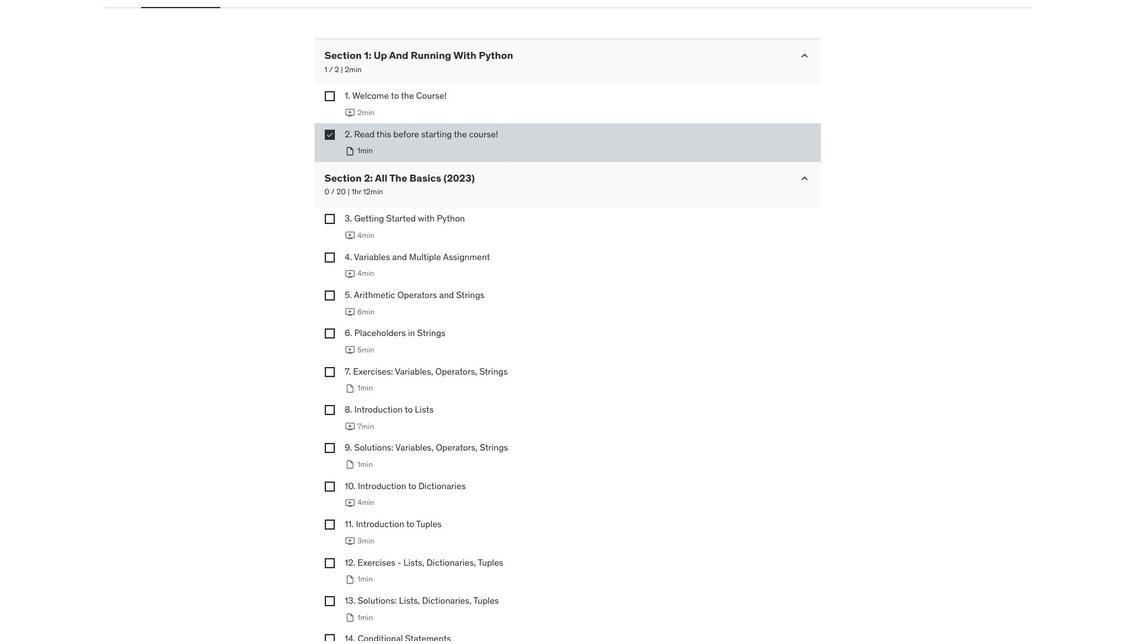 Task type: describe. For each thing, give the bounding box(es) containing it.
section 1: up and running with python 1 / 2 | 2min
[[324, 49, 513, 74]]

variables, for exercises:
[[395, 366, 433, 377]]

13.
[[345, 595, 355, 606]]

4 xsmall image from the top
[[324, 635, 335, 641]]

1. welcome to the course!
[[345, 90, 447, 102]]

4min for variables
[[357, 268, 374, 278]]

section for section 1: up and running with python
[[324, 49, 362, 62]]

introduction for 11.
[[356, 519, 404, 530]]

python inside section 1: up and running with python 1 / 2 | 2min
[[479, 49, 513, 62]]

before
[[393, 128, 419, 140]]

xsmall image for 4. variables and multiple assignment
[[324, 252, 335, 262]]

xsmall image for 13.
[[324, 596, 335, 606]]

13. solutions: lists, dictionaries, tuples
[[345, 595, 499, 606]]

1min for 9.
[[357, 460, 373, 469]]

dictionaries
[[418, 480, 466, 492]]

7.
[[345, 366, 351, 377]]

to for lists
[[405, 404, 413, 415]]

9.
[[345, 442, 352, 454]]

| inside section 2: all the basics (2023) 0 / 20 | 1hr 12min
[[348, 187, 350, 196]]

0 horizontal spatial and
[[392, 251, 407, 262]]

5. arithmetic operators and strings
[[345, 289, 485, 301]]

placeholders
[[354, 327, 406, 339]]

10.
[[345, 480, 356, 492]]

0 horizontal spatial the
[[401, 90, 414, 102]]

1
[[324, 64, 327, 74]]

1min for 13.
[[357, 613, 373, 622]]

play introduction to lists image
[[345, 422, 355, 432]]

6. placeholders in strings
[[345, 327, 446, 339]]

4min for getting
[[357, 230, 374, 240]]

operators, for 7. exercises: variables, operators, strings
[[435, 366, 477, 377]]

play placeholders in strings image
[[345, 345, 355, 355]]

play variables and multiple assignment image
[[345, 269, 355, 279]]

1 vertical spatial tuples
[[478, 557, 503, 568]]

1hr
[[351, 187, 361, 196]]

play arithmetic operators and strings image
[[345, 307, 355, 317]]

8. introduction to lists
[[345, 404, 434, 415]]

operators, for 9. solutions: variables, operators, strings
[[436, 442, 478, 454]]

3min
[[357, 536, 374, 546]]

9. solutions: variables, operators, strings
[[345, 442, 508, 454]]

1min for 2.
[[357, 146, 373, 155]]

1min for 7.
[[357, 383, 373, 393]]

getting
[[354, 213, 384, 224]]

section for section 2: all the basics (2023)
[[324, 172, 362, 184]]

variables
[[354, 251, 390, 262]]

1 vertical spatial 2min
[[357, 108, 374, 117]]

2:
[[364, 172, 373, 184]]

small image
[[798, 172, 811, 185]]

/ inside section 2: all the basics (2023) 0 / 20 | 1hr 12min
[[331, 187, 335, 196]]

start exercises: variables, operators, strings image
[[345, 383, 355, 394]]

to for dictionaries
[[408, 480, 416, 492]]

1 vertical spatial lists,
[[399, 595, 420, 606]]

arithmetic
[[354, 289, 395, 301]]

12.
[[345, 557, 355, 568]]

1.
[[345, 90, 350, 102]]

xsmall image for 5.
[[324, 291, 335, 301]]

5min
[[357, 345, 374, 354]]

with
[[418, 213, 435, 224]]

start solutions: lists, dictionaries, tuples image
[[345, 613, 355, 623]]

2. read this before starting the course!
[[345, 128, 498, 140]]

8.
[[345, 404, 352, 415]]

-
[[398, 557, 401, 568]]

0 horizontal spatial python
[[437, 213, 465, 224]]

strings for 5. arithmetic operators and strings
[[456, 289, 485, 301]]

2.
[[345, 128, 352, 140]]

0
[[324, 187, 329, 196]]

with
[[453, 49, 476, 62]]

operators
[[397, 289, 437, 301]]

12min
[[363, 187, 383, 196]]

0 vertical spatial dictionaries,
[[427, 557, 476, 568]]

xsmall image for 6.
[[324, 329, 335, 339]]

starting
[[421, 128, 452, 140]]

xsmall image for 10. introduction to dictionaries
[[324, 482, 335, 492]]

course!
[[469, 128, 498, 140]]

0 vertical spatial lists,
[[403, 557, 424, 568]]



Task type: vqa. For each thing, say whether or not it's contained in the screenshot.
Introduction
yes



Task type: locate. For each thing, give the bounding box(es) containing it.
solutions: for lists,
[[358, 595, 397, 606]]

variables, for solutions:
[[395, 442, 434, 454]]

1 vertical spatial section
[[324, 172, 362, 184]]

xsmall image left "13."
[[324, 596, 335, 606]]

strings for 7. exercises: variables, operators, strings
[[479, 366, 508, 377]]

xsmall image left 7.
[[324, 367, 335, 377]]

to for the
[[391, 90, 399, 102]]

xsmall image left '11.'
[[324, 520, 335, 530]]

to for tuples
[[406, 519, 414, 530]]

/
[[329, 64, 333, 74], [331, 187, 335, 196]]

introduction up the "7min"
[[354, 404, 403, 415]]

solutions: for variables,
[[354, 442, 393, 454]]

2 vertical spatial 4min
[[357, 498, 374, 507]]

and
[[392, 251, 407, 262], [439, 289, 454, 301]]

2min
[[345, 64, 362, 74], [357, 108, 374, 117]]

xsmall image for 3. getting started with python
[[324, 214, 335, 224]]

xsmall image left 6.
[[324, 329, 335, 339]]

/ inside section 1: up and running with python 1 / 2 | 2min
[[329, 64, 333, 74]]

10 xsmall image from the top
[[324, 596, 335, 606]]

section up 20
[[324, 172, 362, 184]]

section 2: all the basics (2023) 0 / 20 | 1hr 12min
[[324, 172, 475, 196]]

xsmall image
[[324, 91, 335, 102], [324, 130, 335, 140], [324, 291, 335, 301], [324, 329, 335, 339], [324, 367, 335, 377], [324, 405, 335, 415], [324, 443, 335, 454], [324, 520, 335, 530], [324, 558, 335, 568], [324, 596, 335, 606]]

introduction right 10.
[[358, 480, 406, 492]]

1 vertical spatial dictionaries,
[[422, 595, 472, 606]]

up
[[374, 49, 387, 62]]

xsmall image left 9.
[[324, 443, 335, 454]]

3 xsmall image from the top
[[324, 482, 335, 492]]

4min right play variables and multiple assignment icon
[[357, 268, 374, 278]]

5.
[[345, 289, 352, 301]]

1min right start solutions: variables, operators, strings icon
[[357, 460, 373, 469]]

xsmall image for 2.
[[324, 130, 335, 140]]

tuples
[[416, 519, 442, 530], [478, 557, 503, 568], [473, 595, 499, 606]]

2min inside section 1: up and running with python 1 / 2 | 2min
[[345, 64, 362, 74]]

xsmall image left 5.
[[324, 291, 335, 301]]

11. introduction to tuples
[[345, 519, 442, 530]]

dictionaries, up 13. solutions: lists, dictionaries, tuples
[[427, 557, 476, 568]]

variables,
[[395, 366, 433, 377], [395, 442, 434, 454]]

1 xsmall image from the top
[[324, 214, 335, 224]]

exercises:
[[353, 366, 393, 377]]

play welcome to the course! image
[[345, 108, 355, 118]]

start read this before starting the course! image
[[345, 146, 355, 156]]

1 vertical spatial operators,
[[436, 442, 478, 454]]

1 horizontal spatial python
[[479, 49, 513, 62]]

2min right 'play welcome to the course!' icon
[[357, 108, 374, 117]]

4 xsmall image from the top
[[324, 329, 335, 339]]

the
[[389, 172, 407, 184]]

3. getting started with python
[[345, 213, 465, 224]]

read
[[354, 128, 375, 140]]

1min right start exercises - lists, dictionaries, tuples image
[[357, 574, 373, 584]]

1 vertical spatial and
[[439, 289, 454, 301]]

to right welcome
[[391, 90, 399, 102]]

4min for introduction
[[357, 498, 374, 507]]

0 vertical spatial tuples
[[416, 519, 442, 530]]

section inside section 1: up and running with python 1 / 2 | 2min
[[324, 49, 362, 62]]

6 xsmall image from the top
[[324, 405, 335, 415]]

xsmall image for 8.
[[324, 405, 335, 415]]

xsmall image
[[324, 214, 335, 224], [324, 252, 335, 262], [324, 482, 335, 492], [324, 635, 335, 641]]

0 vertical spatial operators,
[[435, 366, 477, 377]]

xsmall image for 1.
[[324, 91, 335, 102]]

7 xsmall image from the top
[[324, 443, 335, 454]]

course!
[[416, 90, 447, 102]]

0 vertical spatial introduction
[[354, 404, 403, 415]]

strings for 9. solutions: variables, operators, strings
[[480, 442, 508, 454]]

solutions: down the "7min"
[[354, 442, 393, 454]]

this
[[377, 128, 391, 140]]

and left multiple
[[392, 251, 407, 262]]

2 section from the top
[[324, 172, 362, 184]]

1 horizontal spatial the
[[454, 128, 467, 140]]

section 1: up and running with python button
[[324, 49, 513, 62]]

4.
[[345, 251, 352, 262]]

1 4min from the top
[[357, 230, 374, 240]]

strings
[[456, 289, 485, 301], [417, 327, 446, 339], [479, 366, 508, 377], [480, 442, 508, 454]]

0 horizontal spatial |
[[341, 64, 343, 74]]

3.
[[345, 213, 352, 224]]

0 vertical spatial /
[[329, 64, 333, 74]]

1min right start read this before starting the course! image
[[357, 146, 373, 155]]

in
[[408, 327, 415, 339]]

/ right 1
[[329, 64, 333, 74]]

0 vertical spatial variables,
[[395, 366, 433, 377]]

introduction for 8.
[[354, 404, 403, 415]]

1 horizontal spatial and
[[439, 289, 454, 301]]

20
[[337, 187, 346, 196]]

xsmall image left 12.
[[324, 558, 335, 568]]

1 section from the top
[[324, 49, 362, 62]]

1 vertical spatial solutions:
[[358, 595, 397, 606]]

| inside section 1: up and running with python 1 / 2 | 2min
[[341, 64, 343, 74]]

2 1min from the top
[[357, 383, 373, 393]]

1 vertical spatial python
[[437, 213, 465, 224]]

(2023)
[[444, 172, 475, 184]]

0 vertical spatial python
[[479, 49, 513, 62]]

8 xsmall image from the top
[[324, 520, 335, 530]]

1 vertical spatial |
[[348, 187, 350, 196]]

dictionaries, down 12. exercises - lists, dictionaries, tuples
[[422, 595, 472, 606]]

start exercises - lists, dictionaries, tuples image
[[345, 575, 355, 585]]

2 vertical spatial tuples
[[473, 595, 499, 606]]

0 vertical spatial the
[[401, 90, 414, 102]]

4. variables and multiple assignment
[[345, 251, 490, 262]]

start solutions: variables, operators, strings image
[[345, 460, 355, 470]]

0 vertical spatial section
[[324, 49, 362, 62]]

play getting started with python image
[[345, 231, 355, 241]]

| right 2
[[341, 64, 343, 74]]

0 vertical spatial 2min
[[345, 64, 362, 74]]

0 vertical spatial and
[[392, 251, 407, 262]]

10. introduction to dictionaries
[[345, 480, 466, 492]]

2min right 2
[[345, 64, 362, 74]]

1 1min from the top
[[357, 146, 373, 155]]

lists,
[[403, 557, 424, 568], [399, 595, 420, 606]]

2 vertical spatial introduction
[[356, 519, 404, 530]]

all
[[375, 172, 387, 184]]

play introduction to dictionaries image
[[345, 498, 355, 508]]

introduction
[[354, 404, 403, 415], [358, 480, 406, 492], [356, 519, 404, 530]]

xsmall image for 11.
[[324, 520, 335, 530]]

variables, up 10. introduction to dictionaries
[[395, 442, 434, 454]]

xsmall image for 12.
[[324, 558, 335, 568]]

xsmall image for 9.
[[324, 443, 335, 454]]

5 1min from the top
[[357, 613, 373, 622]]

and
[[389, 49, 408, 62]]

2 4min from the top
[[357, 268, 374, 278]]

5 xsmall image from the top
[[324, 367, 335, 377]]

6.
[[345, 327, 352, 339]]

7. exercises: variables, operators, strings
[[345, 366, 508, 377]]

section
[[324, 49, 362, 62], [324, 172, 362, 184]]

small image
[[798, 50, 811, 62]]

to
[[391, 90, 399, 102], [405, 404, 413, 415], [408, 480, 416, 492], [406, 519, 414, 530]]

3 4min from the top
[[357, 498, 374, 507]]

4 1min from the top
[[357, 574, 373, 584]]

python
[[479, 49, 513, 62], [437, 213, 465, 224]]

lists, right the -
[[403, 557, 424, 568]]

3 xsmall image from the top
[[324, 291, 335, 301]]

and right operators
[[439, 289, 454, 301]]

12. exercises - lists, dictionaries, tuples
[[345, 557, 503, 568]]

dictionaries,
[[427, 557, 476, 568], [422, 595, 472, 606]]

4min
[[357, 230, 374, 240], [357, 268, 374, 278], [357, 498, 374, 507]]

to down 10. introduction to dictionaries
[[406, 519, 414, 530]]

4min right play introduction to dictionaries image
[[357, 498, 374, 507]]

11.
[[345, 519, 354, 530]]

3 1min from the top
[[357, 460, 373, 469]]

introduction for 10.
[[358, 480, 406, 492]]

/ right 0
[[331, 187, 335, 196]]

xsmall image left 2.
[[324, 130, 335, 140]]

variables, down in
[[395, 366, 433, 377]]

1 vertical spatial variables,
[[395, 442, 434, 454]]

assignment
[[443, 251, 490, 262]]

welcome
[[352, 90, 389, 102]]

4min right play getting started with python 'image'
[[357, 230, 374, 240]]

9 xsmall image from the top
[[324, 558, 335, 568]]

lists, down the -
[[399, 595, 420, 606]]

0 vertical spatial 4min
[[357, 230, 374, 240]]

xsmall image for 7.
[[324, 367, 335, 377]]

the
[[401, 90, 414, 102], [454, 128, 467, 140]]

1min
[[357, 146, 373, 155], [357, 383, 373, 393], [357, 460, 373, 469], [357, 574, 373, 584], [357, 613, 373, 622]]

basics
[[409, 172, 441, 184]]

1 vertical spatial /
[[331, 187, 335, 196]]

6min
[[357, 307, 375, 316]]

1min for 12.
[[357, 574, 373, 584]]

1 horizontal spatial |
[[348, 187, 350, 196]]

solutions:
[[354, 442, 393, 454], [358, 595, 397, 606]]

multiple
[[409, 251, 441, 262]]

1min right start solutions: lists, dictionaries, tuples 'image'
[[357, 613, 373, 622]]

lists
[[415, 404, 434, 415]]

operators,
[[435, 366, 477, 377], [436, 442, 478, 454]]

1min right start exercises: variables, operators, strings image
[[357, 383, 373, 393]]

|
[[341, 64, 343, 74], [348, 187, 350, 196]]

2 xsmall image from the top
[[324, 252, 335, 262]]

to left dictionaries
[[408, 480, 416, 492]]

0 vertical spatial |
[[341, 64, 343, 74]]

started
[[386, 213, 416, 224]]

7min
[[357, 421, 374, 431]]

2 xsmall image from the top
[[324, 130, 335, 140]]

exercises
[[358, 557, 395, 568]]

1 vertical spatial introduction
[[358, 480, 406, 492]]

1 xsmall image from the top
[[324, 91, 335, 102]]

play introduction to tuples image
[[345, 536, 355, 546]]

introduction up '3min'
[[356, 519, 404, 530]]

running
[[411, 49, 451, 62]]

0 vertical spatial solutions:
[[354, 442, 393, 454]]

xsmall image left 8.
[[324, 405, 335, 415]]

xsmall image left 1.
[[324, 91, 335, 102]]

1:
[[364, 49, 371, 62]]

2
[[335, 64, 339, 74]]

section up 2
[[324, 49, 362, 62]]

| right 20
[[348, 187, 350, 196]]

section 2: all the basics (2023) button
[[324, 172, 475, 184]]

1 vertical spatial the
[[454, 128, 467, 140]]

section inside section 2: all the basics (2023) 0 / 20 | 1hr 12min
[[324, 172, 362, 184]]

solutions: right "13."
[[358, 595, 397, 606]]

to left lists
[[405, 404, 413, 415]]

1 vertical spatial 4min
[[357, 268, 374, 278]]



